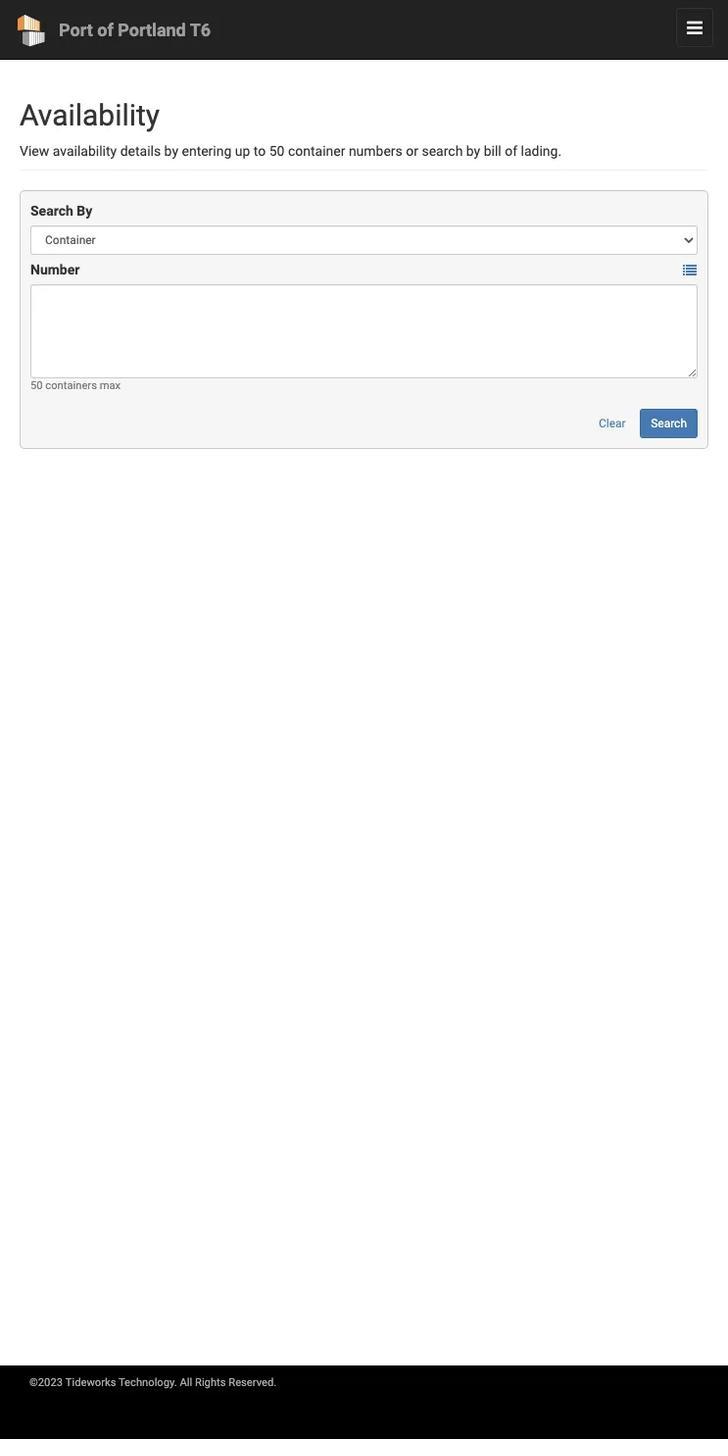 Task type: vqa. For each thing, say whether or not it's contained in the screenshot.
the rightmost "tideworks"
no



Task type: describe. For each thing, give the bounding box(es) containing it.
technology.
[[119, 1377, 177, 1389]]

2 by from the left
[[467, 143, 481, 159]]

details
[[120, 143, 161, 159]]

port of portland t6 link
[[0, 10, 222, 59]]

port
[[59, 20, 93, 40]]

all
[[180, 1377, 192, 1389]]

toggle navigation image
[[687, 22, 703, 35]]

availability
[[20, 98, 160, 132]]

or
[[406, 143, 419, 159]]

1 horizontal spatial of
[[505, 143, 518, 159]]

search
[[422, 143, 463, 159]]

reserved.
[[229, 1377, 277, 1389]]

1 vertical spatial 50
[[30, 379, 43, 392]]

up
[[235, 143, 250, 159]]

entering
[[182, 143, 232, 159]]

show list image
[[683, 264, 697, 278]]

rights
[[195, 1377, 226, 1389]]



Task type: locate. For each thing, give the bounding box(es) containing it.
0 horizontal spatial of
[[97, 20, 114, 40]]

search left the by
[[30, 203, 73, 219]]

0 horizontal spatial search
[[30, 203, 73, 219]]

of right the port at the left of page
[[97, 20, 114, 40]]

view
[[20, 143, 49, 159]]

50
[[269, 143, 285, 159], [30, 379, 43, 392]]

search
[[30, 203, 73, 219], [651, 417, 687, 430]]

by
[[164, 143, 178, 159], [467, 143, 481, 159]]

by left bill on the right top of page
[[467, 143, 481, 159]]

50 containers max
[[30, 379, 121, 392]]

search right clear
[[651, 417, 687, 430]]

0 horizontal spatial 50
[[30, 379, 43, 392]]

1 horizontal spatial search
[[651, 417, 687, 430]]

max
[[100, 379, 121, 392]]

port of portland t6
[[59, 20, 211, 40]]

to
[[254, 143, 266, 159]]

search button
[[640, 409, 698, 438]]

©2023 tideworks technology. all rights reserved.
[[29, 1377, 277, 1389]]

1 vertical spatial search
[[651, 417, 687, 430]]

portland
[[118, 20, 186, 40]]

numbers
[[349, 143, 403, 159]]

search for search
[[651, 417, 687, 430]]

1 by from the left
[[164, 143, 178, 159]]

search for search by
[[30, 203, 73, 219]]

clear
[[599, 417, 626, 430]]

of right bill on the right top of page
[[505, 143, 518, 159]]

50 left containers
[[30, 379, 43, 392]]

lading.
[[521, 143, 562, 159]]

by
[[77, 203, 92, 219]]

view availability details by entering up to 50 container numbers or search by bill of lading.
[[20, 143, 562, 159]]

bill
[[484, 143, 502, 159]]

by right details
[[164, 143, 178, 159]]

clear button
[[588, 409, 637, 438]]

number
[[30, 262, 80, 277]]

search by
[[30, 203, 92, 219]]

©2023 tideworks
[[29, 1377, 116, 1389]]

of
[[97, 20, 114, 40], [505, 143, 518, 159]]

50 right to
[[269, 143, 285, 159]]

containers
[[45, 379, 97, 392]]

t6
[[190, 20, 211, 40]]

0 horizontal spatial by
[[164, 143, 178, 159]]

1 vertical spatial of
[[505, 143, 518, 159]]

Number text field
[[30, 284, 698, 378]]

0 vertical spatial search
[[30, 203, 73, 219]]

1 horizontal spatial by
[[467, 143, 481, 159]]

search inside button
[[651, 417, 687, 430]]

0 vertical spatial 50
[[269, 143, 285, 159]]

availability
[[53, 143, 117, 159]]

0 vertical spatial of
[[97, 20, 114, 40]]

container
[[288, 143, 346, 159]]

1 horizontal spatial 50
[[269, 143, 285, 159]]



